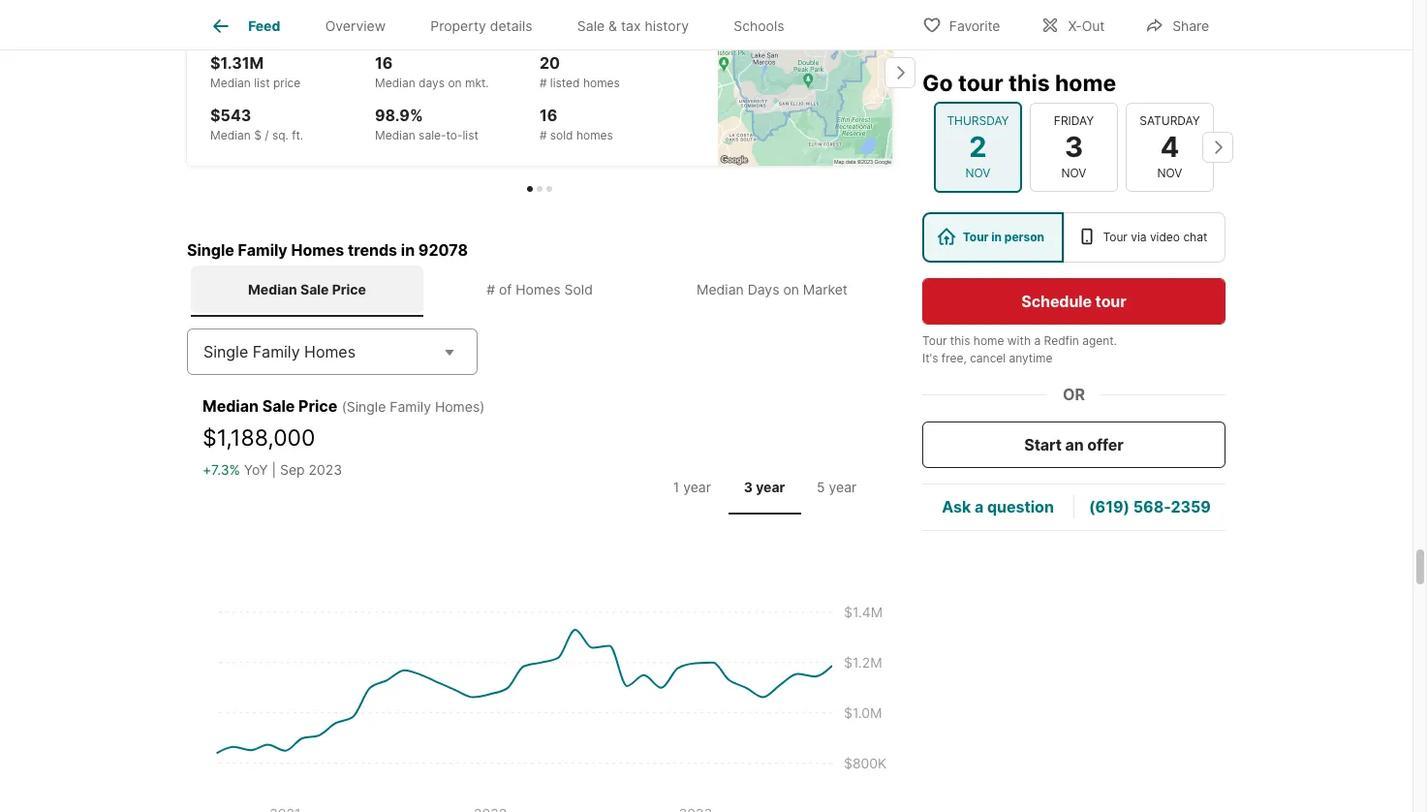 Task type: describe. For each thing, give the bounding box(es) containing it.
thursday
[[947, 113, 1009, 128]]

(single
[[342, 398, 386, 415]]

sale for median sale price (single family homes) $1,188,000
[[262, 396, 295, 416]]

home inside 'tour this home with a redfin agent. it's free, cancel anytime'
[[974, 333, 1005, 348]]

20 # listed homes
[[540, 53, 620, 90]]

3 inside the "friday 3 nov"
[[1065, 130, 1084, 164]]

days
[[419, 75, 445, 90]]

tour in person option
[[923, 212, 1064, 263]]

(619) 568-2359
[[1089, 498, 1211, 517]]

single for single family homes
[[204, 342, 248, 362]]

overview
[[325, 18, 386, 34]]

schedule tour
[[1022, 292, 1127, 311]]

slide 2 dot image
[[537, 186, 543, 191]]

list inside 98.9% median sale-to-list
[[463, 127, 479, 142]]

92078 inside carousel 'group'
[[210, 4, 260, 24]]

friday 3 nov
[[1054, 113, 1094, 180]]

20
[[540, 53, 560, 72]]

median inside 16 median days on mkt.
[[375, 75, 416, 90]]

$1,188,000
[[203, 425, 315, 452]]

ask a question
[[942, 498, 1054, 517]]

0 vertical spatial home
[[1055, 70, 1117, 97]]

share
[[1173, 17, 1210, 33]]

this inside 'tour this home with a redfin agent. it's free, cancel anytime'
[[950, 333, 971, 348]]

single family homes
[[204, 342, 356, 362]]

market
[[803, 281, 848, 297]]

median inside "tab"
[[697, 281, 744, 297]]

schools tab
[[711, 3, 807, 49]]

+7.3% yoy | sep 2023
[[203, 461, 342, 477]]

question
[[987, 498, 1054, 517]]

$1.31m
[[210, 53, 264, 72]]

median inside tab
[[248, 281, 297, 297]]

(619)
[[1089, 498, 1130, 517]]

x-out
[[1068, 17, 1105, 33]]

/
[[265, 127, 269, 142]]

property details
[[431, 18, 533, 34]]

sep
[[280, 461, 305, 477]]

3 inside "tab"
[[744, 478, 753, 495]]

to-
[[446, 127, 463, 142]]

nov for 4
[[1158, 166, 1183, 180]]

+7.3%
[[203, 461, 240, 477]]

16 median days on mkt.
[[375, 53, 489, 90]]

mkt.
[[465, 75, 489, 90]]

anytime
[[1009, 351, 1053, 365]]

agent.
[[1083, 333, 1117, 348]]

video
[[1150, 230, 1180, 244]]

family for single family homes trends in 92078
[[238, 240, 288, 259]]

saturday
[[1140, 113, 1201, 128]]

ask
[[942, 498, 971, 517]]

sale inside tab
[[577, 18, 605, 34]]

$543
[[210, 105, 251, 125]]

568-
[[1134, 498, 1171, 517]]

start an offer button
[[923, 422, 1226, 468]]

feed
[[248, 18, 280, 34]]

homes for sold
[[516, 281, 561, 297]]

# for 16
[[540, 127, 547, 142]]

single family homes trends in 92078
[[187, 240, 468, 259]]

sq.
[[272, 127, 289, 142]]

free,
[[942, 351, 967, 365]]

start an offer
[[1025, 435, 1124, 455]]

schedule
[[1022, 292, 1092, 311]]

median inside 98.9% median sale-to-list
[[375, 127, 416, 142]]

x-
[[1068, 17, 1082, 33]]

it's
[[923, 351, 939, 365]]

in inside option
[[992, 230, 1002, 244]]

slide 3 dot image
[[547, 186, 552, 191]]

$543 median $ / sq. ft.
[[210, 105, 304, 142]]

98.9%
[[375, 105, 423, 125]]

(619) 568-2359 link
[[1089, 498, 1211, 517]]

median days on market tab
[[656, 265, 889, 313]]

tab list containing 1 year
[[652, 459, 877, 515]]

5
[[817, 478, 825, 495]]

# inside tab
[[487, 281, 495, 297]]

tax
[[621, 18, 641, 34]]

overview tab
[[303, 3, 408, 49]]

year for 5 year
[[829, 478, 857, 495]]

nov for 3
[[1062, 166, 1087, 180]]

ft.
[[292, 127, 304, 142]]

single for single family homes trends in 92078
[[187, 240, 234, 259]]

zip
[[268, 6, 288, 23]]

homes)
[[435, 398, 485, 415]]

2023
[[309, 461, 342, 477]]

median days on market
[[697, 281, 848, 297]]

schools
[[734, 18, 785, 34]]

92078 link
[[210, 2, 268, 26]]

homes for 20
[[583, 75, 620, 90]]

price for median sale price
[[332, 281, 366, 297]]

feed link
[[209, 15, 280, 38]]

tour for go
[[958, 70, 1004, 97]]

go
[[923, 70, 953, 97]]

tour in person
[[963, 230, 1045, 244]]

slide 1 dot image
[[527, 186, 533, 191]]

$
[[254, 127, 262, 142]]

details
[[490, 18, 533, 34]]

history
[[645, 18, 689, 34]]

1 year tab
[[656, 463, 729, 511]]

sold
[[565, 281, 593, 297]]

$1.31m median list price
[[210, 53, 301, 90]]

1 year
[[673, 478, 711, 495]]

offer
[[1088, 435, 1124, 455]]

family inside median sale price (single family homes) $1,188,000
[[390, 398, 431, 415]]

1 vertical spatial 92078
[[418, 240, 468, 259]]

3 year tab
[[729, 463, 801, 511]]

ask a question link
[[942, 498, 1054, 517]]

tour this home with a redfin agent. it's free, cancel anytime
[[923, 333, 1117, 365]]

tour for schedule
[[1096, 292, 1127, 311]]



Task type: vqa. For each thing, say whether or not it's contained in the screenshot.
Nov
yes



Task type: locate. For each thing, give the bounding box(es) containing it.
2 vertical spatial #
[[487, 281, 495, 297]]

year for 3 year
[[756, 478, 785, 495]]

sale-
[[419, 127, 446, 142]]

list
[[254, 75, 270, 90], [463, 127, 479, 142]]

98.9% median sale-to-list
[[375, 105, 479, 142]]

a
[[1034, 333, 1041, 348], [975, 498, 984, 517]]

tour left person
[[963, 230, 989, 244]]

trends
[[348, 240, 397, 259]]

1 vertical spatial single
[[204, 342, 248, 362]]

1 vertical spatial 3
[[744, 478, 753, 495]]

1 vertical spatial this
[[950, 333, 971, 348]]

homes for 16
[[577, 127, 613, 142]]

|
[[272, 461, 276, 477]]

0 horizontal spatial a
[[975, 498, 984, 517]]

median sale price tab
[[191, 265, 424, 313]]

a inside 'tour this home with a redfin agent. it's free, cancel anytime'
[[1034, 333, 1041, 348]]

0 vertical spatial single
[[187, 240, 234, 259]]

median sale price (single family homes) $1,188,000
[[203, 396, 485, 452]]

home up cancel
[[974, 333, 1005, 348]]

sale up $1,188,000
[[262, 396, 295, 416]]

tour for tour in person
[[963, 230, 989, 244]]

favorite button
[[906, 4, 1017, 44]]

homes up (single
[[304, 342, 356, 362]]

homes right sold
[[577, 127, 613, 142]]

# left sold
[[540, 127, 547, 142]]

friday
[[1054, 113, 1094, 128]]

1
[[673, 478, 680, 495]]

year left "5"
[[756, 478, 785, 495]]

thursday 2 nov
[[947, 113, 1009, 180]]

2
[[970, 130, 987, 164]]

tab list containing median sale price
[[187, 261, 893, 317]]

year
[[683, 478, 711, 495], [756, 478, 785, 495], [829, 478, 857, 495]]

homes
[[291, 240, 344, 259], [516, 281, 561, 297], [304, 342, 356, 362]]

list inside $1.31m median list price
[[254, 75, 270, 90]]

nov down friday
[[1062, 166, 1087, 180]]

1 vertical spatial tab list
[[187, 261, 893, 317]]

92078 zip
[[210, 4, 288, 24]]

16
[[375, 53, 393, 72], [540, 105, 558, 125]]

# down 20
[[540, 75, 547, 90]]

0 horizontal spatial 16
[[375, 53, 393, 72]]

days
[[748, 281, 780, 297]]

92078 right trends
[[418, 240, 468, 259]]

1 vertical spatial #
[[540, 127, 547, 142]]

tour up agent.
[[1096, 292, 1127, 311]]

median down $543
[[210, 127, 251, 142]]

1 horizontal spatial list
[[463, 127, 479, 142]]

price left (single
[[299, 396, 338, 416]]

person
[[1005, 230, 1045, 244]]

tour via video chat option
[[1064, 212, 1226, 263]]

nov down 4
[[1158, 166, 1183, 180]]

0 horizontal spatial list
[[254, 75, 270, 90]]

start
[[1025, 435, 1062, 455]]

median down '$1.31m'
[[210, 75, 251, 90]]

sale & tax history tab
[[555, 3, 711, 49]]

3 down friday
[[1065, 130, 1084, 164]]

1 horizontal spatial nov
[[1062, 166, 1087, 180]]

tour up thursday
[[958, 70, 1004, 97]]

5 year tab
[[801, 463, 873, 511]]

homes right of
[[516, 281, 561, 297]]

nov inside the "friday 3 nov"
[[1062, 166, 1087, 180]]

image image
[[718, 0, 893, 165]]

# inside 20 # listed homes
[[540, 75, 547, 90]]

tab list
[[187, 0, 823, 49], [187, 261, 893, 317], [652, 459, 877, 515]]

0 vertical spatial on
[[448, 75, 462, 90]]

listed
[[550, 75, 580, 90]]

favorite
[[950, 17, 1001, 33]]

median inside "$543 median $ / sq. ft."
[[210, 127, 251, 142]]

1 vertical spatial sale
[[300, 281, 329, 297]]

median down 98.9%
[[375, 127, 416, 142]]

property
[[431, 18, 486, 34]]

0 horizontal spatial on
[[448, 75, 462, 90]]

2 nov from the left
[[1062, 166, 1087, 180]]

1 horizontal spatial tour
[[963, 230, 989, 244]]

16 down overview tab
[[375, 53, 393, 72]]

sale inside tab
[[300, 281, 329, 297]]

2 year from the left
[[756, 478, 785, 495]]

0 vertical spatial homes
[[291, 240, 344, 259]]

1 vertical spatial a
[[975, 498, 984, 517]]

in
[[992, 230, 1002, 244], [401, 240, 415, 259]]

homes up 'median sale price'
[[291, 240, 344, 259]]

2 vertical spatial homes
[[304, 342, 356, 362]]

1 vertical spatial list
[[463, 127, 479, 142]]

1 horizontal spatial tour
[[1096, 292, 1127, 311]]

0 horizontal spatial nov
[[966, 166, 991, 180]]

or
[[1063, 385, 1085, 404]]

homes inside tab
[[516, 281, 561, 297]]

via
[[1131, 230, 1147, 244]]

tour for tour via video chat
[[1103, 230, 1128, 244]]

family up 'median sale price'
[[238, 240, 288, 259]]

4
[[1161, 130, 1180, 164]]

1 horizontal spatial 3
[[1065, 130, 1084, 164]]

yoy
[[244, 461, 268, 477]]

list left price
[[254, 75, 270, 90]]

with
[[1008, 333, 1031, 348]]

2 horizontal spatial sale
[[577, 18, 605, 34]]

tour inside 'tour this home with a redfin agent. it's free, cancel anytime'
[[923, 333, 947, 348]]

x-out button
[[1025, 4, 1122, 44]]

sale inside median sale price (single family homes) $1,188,000
[[262, 396, 295, 416]]

1 horizontal spatial 16
[[540, 105, 558, 125]]

year for 1 year
[[683, 478, 711, 495]]

92078
[[210, 4, 260, 24], [418, 240, 468, 259]]

in left person
[[992, 230, 1002, 244]]

# for 20
[[540, 75, 547, 90]]

16 for 16 # sold homes
[[540, 105, 558, 125]]

median left the days
[[697, 281, 744, 297]]

1 horizontal spatial in
[[992, 230, 1002, 244]]

1 horizontal spatial a
[[1034, 333, 1041, 348]]

homes
[[583, 75, 620, 90], [577, 127, 613, 142]]

0 horizontal spatial this
[[950, 333, 971, 348]]

1 horizontal spatial 92078
[[418, 240, 468, 259]]

2 horizontal spatial nov
[[1158, 166, 1183, 180]]

property details tab
[[408, 3, 555, 49]]

median inside median sale price (single family homes) $1,188,000
[[203, 396, 259, 416]]

# of homes sold tab
[[424, 265, 656, 313]]

a right the with
[[1034, 333, 1041, 348]]

single
[[187, 240, 234, 259], [204, 342, 248, 362]]

1 horizontal spatial year
[[756, 478, 785, 495]]

family
[[238, 240, 288, 259], [253, 342, 300, 362], [390, 398, 431, 415]]

16 for 16 median days on mkt.
[[375, 53, 393, 72]]

family right (single
[[390, 398, 431, 415]]

1 vertical spatial home
[[974, 333, 1005, 348]]

tour inside button
[[1096, 292, 1127, 311]]

2 vertical spatial family
[[390, 398, 431, 415]]

16 # sold homes
[[540, 105, 613, 142]]

this up thursday
[[1009, 70, 1050, 97]]

price
[[332, 281, 366, 297], [299, 396, 338, 416]]

0 horizontal spatial sale
[[262, 396, 295, 416]]

1 horizontal spatial this
[[1009, 70, 1050, 97]]

16 inside 16 # sold homes
[[540, 105, 558, 125]]

on inside 16 median days on mkt.
[[448, 75, 462, 90]]

#
[[540, 75, 547, 90], [540, 127, 547, 142], [487, 281, 495, 297]]

year inside "tab"
[[756, 478, 785, 495]]

3
[[1065, 130, 1084, 164], [744, 478, 753, 495]]

92078 left zip
[[210, 4, 260, 24]]

nov inside the thursday 2 nov
[[966, 166, 991, 180]]

price for median sale price (single family homes) $1,188,000
[[299, 396, 338, 416]]

# of homes sold
[[487, 281, 593, 297]]

0 horizontal spatial in
[[401, 240, 415, 259]]

a right ask
[[975, 498, 984, 517]]

1 horizontal spatial home
[[1055, 70, 1117, 97]]

2359
[[1171, 498, 1211, 517]]

0 vertical spatial tab list
[[187, 0, 823, 49]]

0 vertical spatial homes
[[583, 75, 620, 90]]

homes right "listed"
[[583, 75, 620, 90]]

homes inside 16 # sold homes
[[577, 127, 613, 142]]

5 year
[[817, 478, 857, 495]]

tour left via
[[1103, 230, 1128, 244]]

0 vertical spatial tour
[[958, 70, 1004, 97]]

homes for trends
[[291, 240, 344, 259]]

# inside 16 # sold homes
[[540, 127, 547, 142]]

list box containing tour in person
[[923, 212, 1226, 263]]

median up single family homes
[[248, 281, 297, 297]]

next image
[[885, 57, 916, 88]]

year right 1
[[683, 478, 711, 495]]

nov down 2
[[966, 166, 991, 180]]

redfin
[[1044, 333, 1079, 348]]

median inside $1.31m median list price
[[210, 75, 251, 90]]

share button
[[1129, 4, 1226, 44]]

0 horizontal spatial tour
[[923, 333, 947, 348]]

saturday 4 nov
[[1140, 113, 1201, 180]]

0 vertical spatial sale
[[577, 18, 605, 34]]

next image
[[1203, 132, 1234, 163]]

0 horizontal spatial tour
[[958, 70, 1004, 97]]

an
[[1066, 435, 1084, 455]]

sale down single family homes trends in 92078
[[300, 281, 329, 297]]

out
[[1082, 17, 1105, 33]]

16 inside 16 median days on mkt.
[[375, 53, 393, 72]]

0 vertical spatial a
[[1034, 333, 1041, 348]]

0 vertical spatial 16
[[375, 53, 393, 72]]

2 horizontal spatial year
[[829, 478, 857, 495]]

family down median sale price tab
[[253, 342, 300, 362]]

1 nov from the left
[[966, 166, 991, 180]]

3 nov from the left
[[1158, 166, 1183, 180]]

None button
[[934, 102, 1022, 193], [1030, 102, 1118, 192], [1126, 102, 1214, 192], [934, 102, 1022, 193], [1030, 102, 1118, 192], [1126, 102, 1214, 192]]

&
[[609, 18, 617, 34]]

nov for 2
[[966, 166, 991, 180]]

go tour this home
[[923, 70, 1117, 97]]

schedule tour button
[[923, 278, 1226, 325]]

median up 98.9%
[[375, 75, 416, 90]]

1 vertical spatial 16
[[540, 105, 558, 125]]

0 vertical spatial 3
[[1065, 130, 1084, 164]]

sold
[[550, 127, 573, 142]]

nov inside the saturday 4 nov
[[1158, 166, 1183, 180]]

1 vertical spatial price
[[299, 396, 338, 416]]

this up free,
[[950, 333, 971, 348]]

median up $1,188,000
[[203, 396, 259, 416]]

year right "5"
[[829, 478, 857, 495]]

1 vertical spatial homes
[[577, 127, 613, 142]]

on left mkt.
[[448, 75, 462, 90]]

on right the days
[[783, 281, 799, 297]]

in right trends
[[401, 240, 415, 259]]

price inside median sale price (single family homes) $1,188,000
[[299, 396, 338, 416]]

on inside "tab"
[[783, 281, 799, 297]]

median sale price
[[248, 281, 366, 297]]

0 horizontal spatial year
[[683, 478, 711, 495]]

1 vertical spatial on
[[783, 281, 799, 297]]

0 horizontal spatial 92078
[[210, 4, 260, 24]]

tour up it's
[[923, 333, 947, 348]]

2 horizontal spatial tour
[[1103, 230, 1128, 244]]

sale & tax history
[[577, 18, 689, 34]]

this
[[1009, 70, 1050, 97], [950, 333, 971, 348]]

2 vertical spatial sale
[[262, 396, 295, 416]]

2 vertical spatial tab list
[[652, 459, 877, 515]]

price inside tab
[[332, 281, 366, 297]]

list right sale-
[[463, 127, 479, 142]]

3 year
[[744, 478, 785, 495]]

home up friday
[[1055, 70, 1117, 97]]

sale for median sale price
[[300, 281, 329, 297]]

0 horizontal spatial 3
[[744, 478, 753, 495]]

0 vertical spatial list
[[254, 75, 270, 90]]

list box
[[923, 212, 1226, 263]]

home
[[1055, 70, 1117, 97], [974, 333, 1005, 348]]

on
[[448, 75, 462, 90], [783, 281, 799, 297]]

sale left &
[[577, 18, 605, 34]]

0 vertical spatial price
[[332, 281, 366, 297]]

0 horizontal spatial home
[[974, 333, 1005, 348]]

0 vertical spatial this
[[1009, 70, 1050, 97]]

1 vertical spatial homes
[[516, 281, 561, 297]]

1 horizontal spatial sale
[[300, 281, 329, 297]]

0 vertical spatial 92078
[[210, 4, 260, 24]]

1 vertical spatial tour
[[1096, 292, 1127, 311]]

price down single family homes trends in 92078
[[332, 281, 366, 297]]

0 vertical spatial #
[[540, 75, 547, 90]]

median
[[210, 75, 251, 90], [375, 75, 416, 90], [210, 127, 251, 142], [375, 127, 416, 142], [248, 281, 297, 297], [697, 281, 744, 297], [203, 396, 259, 416]]

1 vertical spatial family
[[253, 342, 300, 362]]

# left of
[[487, 281, 495, 297]]

3 year from the left
[[829, 478, 857, 495]]

tour via video chat
[[1103, 230, 1208, 244]]

family for single family homes
[[253, 342, 300, 362]]

3 right the 1 year
[[744, 478, 753, 495]]

0 vertical spatial family
[[238, 240, 288, 259]]

1 horizontal spatial on
[[783, 281, 799, 297]]

1 year from the left
[[683, 478, 711, 495]]

tour
[[963, 230, 989, 244], [1103, 230, 1128, 244], [923, 333, 947, 348]]

16 up sold
[[540, 105, 558, 125]]

carousel group
[[179, 0, 916, 191]]

of
[[499, 281, 512, 297]]

tab list containing feed
[[187, 0, 823, 49]]

chat
[[1184, 230, 1208, 244]]

price
[[273, 75, 301, 90]]

homes inside 20 # listed homes
[[583, 75, 620, 90]]



